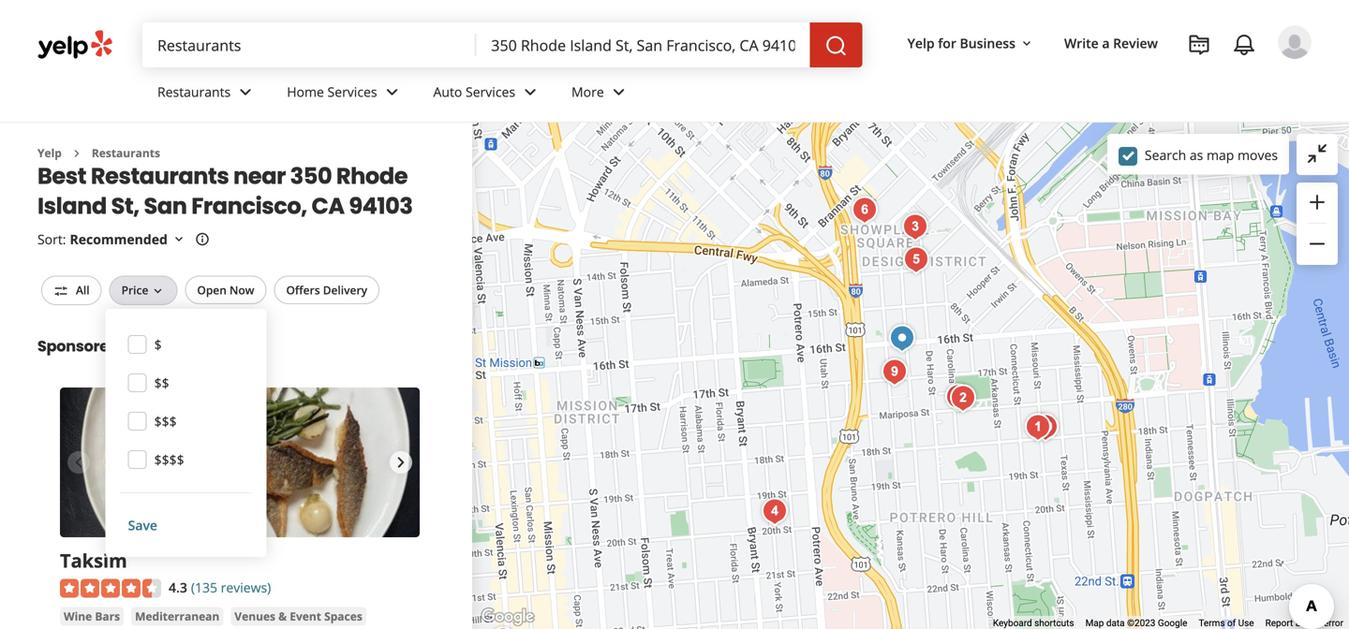 Task type: vqa. For each thing, say whether or not it's contained in the screenshot.
2
no



Task type: locate. For each thing, give the bounding box(es) containing it.
24 chevron down v2 image inside 'more' link
[[608, 81, 631, 103]]

taksim link
[[60, 548, 127, 574]]

services right home
[[328, 83, 377, 101]]

1 horizontal spatial none field
[[491, 35, 795, 55]]

1 24 chevron down v2 image from the left
[[235, 81, 257, 103]]

None field
[[157, 35, 461, 55], [491, 35, 795, 55]]

$$ button
[[121, 363, 252, 401]]

venues & event spaces button
[[231, 608, 366, 627]]

24 chevron down v2 image right the more
[[608, 81, 631, 103]]

$$
[[154, 374, 169, 392]]

1 horizontal spatial map
[[1304, 618, 1322, 630]]

1 vertical spatial yelp
[[37, 145, 62, 161]]

0 horizontal spatial a
[[1103, 34, 1110, 52]]

moves
[[1238, 146, 1279, 164]]

rosemary & pine image
[[898, 241, 936, 279]]

francisco,
[[191, 191, 307, 222]]

24 chevron down v2 image left home
[[235, 81, 257, 103]]

map
[[1086, 618, 1105, 630]]

mediterranean
[[135, 609, 220, 625]]

2 24 chevron down v2 image from the left
[[381, 81, 404, 103]]

0 horizontal spatial yelp
[[37, 145, 62, 161]]

offers
[[286, 283, 320, 298]]

24 chevron down v2 image left the auto
[[381, 81, 404, 103]]

a right write
[[1103, 34, 1110, 52]]

a for report
[[1296, 618, 1301, 630]]

24 chevron down v2 image
[[235, 81, 257, 103], [381, 81, 404, 103], [608, 81, 631, 103]]

0 vertical spatial yelp
[[908, 34, 935, 52]]

save button
[[121, 509, 252, 543]]

group
[[1297, 183, 1339, 265]]

previous image
[[67, 452, 90, 474]]

price
[[122, 283, 148, 298]]

venues
[[235, 609, 276, 625]]

open now button
[[185, 276, 267, 305]]

all
[[76, 283, 90, 298]]

none field up home
[[157, 35, 461, 55]]

0 horizontal spatial 24 chevron down v2 image
[[235, 81, 257, 103]]

zoom out image
[[1307, 233, 1329, 255]]

3 24 chevron down v2 image from the left
[[608, 81, 631, 103]]

16 chevron down v2 image left 16 info v2 image
[[171, 232, 186, 247]]

more
[[572, 83, 604, 101]]

best restaurants near 350 rhode island st, san francisco, ca 94103
[[37, 161, 413, 222]]

open
[[197, 283, 227, 298]]

chez maman east image
[[1020, 409, 1057, 447]]

google image
[[477, 606, 539, 630]]

auto services
[[434, 83, 516, 101]]

1 services from the left
[[328, 83, 377, 101]]

keyboard shortcuts button
[[994, 617, 1075, 630]]

use
[[1239, 618, 1255, 630]]

bars
[[95, 609, 120, 625]]

restaurants inside business categories element
[[157, 83, 231, 101]]

2 horizontal spatial 24 chevron down v2 image
[[608, 81, 631, 103]]

yelp left for
[[908, 34, 935, 52]]

la connessa image
[[940, 379, 978, 417]]

Near text field
[[491, 35, 795, 55]]

business categories element
[[142, 67, 1312, 122]]

map right as
[[1207, 146, 1235, 164]]

a inside "link"
[[1103, 34, 1110, 52]]

lost resort image
[[757, 494, 794, 531]]

rhode
[[336, 161, 408, 192]]

1 none field from the left
[[157, 35, 461, 55]]

services
[[328, 83, 377, 101], [466, 83, 516, 101]]

24 chevron down v2 image inside home services link
[[381, 81, 404, 103]]

write
[[1065, 34, 1099, 52]]

delivery
[[323, 283, 368, 298]]

auto
[[434, 83, 463, 101]]

16 chevron down v2 image inside "recommended" popup button
[[171, 232, 186, 247]]

16 chevron down v2 image right price
[[150, 284, 165, 299]]

None search field
[[142, 22, 867, 67]]

1 vertical spatial 16 chevron down v2 image
[[150, 284, 165, 299]]

next level burger image
[[876, 354, 914, 391]]

16 chevron down v2 image for price
[[150, 284, 165, 299]]

none field up 'more' link
[[491, 35, 795, 55]]

services left 24 chevron down v2 icon
[[466, 83, 516, 101]]

write a review
[[1065, 34, 1159, 52]]

notifications image
[[1234, 34, 1256, 56]]

services for auto services
[[466, 83, 516, 101]]

a
[[1103, 34, 1110, 52], [1296, 618, 1301, 630]]

restaurants
[[157, 83, 231, 101], [92, 145, 160, 161], [91, 161, 229, 192]]

16 chevron down v2 image
[[171, 232, 186, 247], [150, 284, 165, 299]]

san
[[144, 191, 187, 222]]

16 chevron down v2 image for recommended
[[171, 232, 186, 247]]

16 filter v2 image
[[53, 284, 68, 299]]

st,
[[111, 191, 139, 222]]

event
[[290, 609, 322, 625]]

keyboard shortcuts
[[994, 618, 1075, 630]]

now
[[230, 283, 254, 298]]

map data ©2023 google
[[1086, 618, 1188, 630]]

0 horizontal spatial 16 chevron down v2 image
[[150, 284, 165, 299]]

reviews)
[[221, 579, 271, 597]]

terms of use link
[[1199, 618, 1255, 630]]

save
[[128, 517, 157, 535]]

2 none field from the left
[[491, 35, 795, 55]]

yelp for yelp for business
[[908, 34, 935, 52]]

1 horizontal spatial services
[[466, 83, 516, 101]]

best
[[37, 161, 86, 192]]

yelp for business
[[908, 34, 1016, 52]]

0 vertical spatial a
[[1103, 34, 1110, 52]]

0 horizontal spatial none field
[[157, 35, 461, 55]]

bob b. image
[[1279, 25, 1312, 59]]

none field find
[[157, 35, 461, 55]]

24 chevron down v2 image inside restaurants link
[[235, 81, 257, 103]]

venues & event spaces link
[[231, 608, 366, 627]]

1 horizontal spatial 24 chevron down v2 image
[[381, 81, 404, 103]]

as
[[1190, 146, 1204, 164]]

yelp inside yelp for business button
[[908, 34, 935, 52]]

$ button
[[121, 324, 252, 363]]

1 vertical spatial restaurants link
[[92, 145, 160, 161]]

&
[[279, 609, 287, 625]]

2 services from the left
[[466, 83, 516, 101]]

yelp
[[908, 34, 935, 52], [37, 145, 62, 161]]

1 vertical spatial map
[[1304, 618, 1322, 630]]

1 horizontal spatial yelp
[[908, 34, 935, 52]]

wine bars button
[[60, 608, 124, 627]]

google
[[1159, 618, 1188, 630]]

map left error
[[1304, 618, 1322, 630]]

next image
[[390, 452, 412, 474]]

16 chevron down v2 image inside price dropdown button
[[150, 284, 165, 299]]

0 horizontal spatial services
[[328, 83, 377, 101]]

1 vertical spatial a
[[1296, 618, 1301, 630]]

spaces
[[324, 609, 363, 625]]

restaurants link
[[142, 67, 272, 122], [92, 145, 160, 161]]

hardwood bar & smokery image
[[847, 192, 884, 229]]

0 vertical spatial map
[[1207, 146, 1235, 164]]

mediterranean button
[[131, 608, 223, 627]]

map for error
[[1304, 618, 1322, 630]]

4.3 star rating image
[[60, 580, 161, 599]]

keyboard
[[994, 618, 1033, 630]]

©2023
[[1128, 618, 1156, 630]]

0 vertical spatial 16 chevron down v2 image
[[171, 232, 186, 247]]

1 horizontal spatial 16 chevron down v2 image
[[171, 232, 186, 247]]

review
[[1114, 34, 1159, 52]]

1 horizontal spatial a
[[1296, 618, 1301, 630]]

write a review link
[[1057, 26, 1166, 60]]

offers delivery
[[286, 283, 368, 298]]

yelp left 16 chevron right v2 icon
[[37, 145, 62, 161]]

0 horizontal spatial map
[[1207, 146, 1235, 164]]

wine bars
[[64, 609, 120, 625]]

a right report
[[1296, 618, 1301, 630]]



Task type: describe. For each thing, give the bounding box(es) containing it.
16 info v2 image
[[195, 232, 210, 247]]

24 chevron down v2 image
[[519, 81, 542, 103]]

map for moves
[[1207, 146, 1235, 164]]

search as map moves
[[1145, 146, 1279, 164]]

report a map error
[[1266, 618, 1344, 630]]

sponsored results
[[37, 336, 177, 357]]

island
[[37, 191, 107, 222]]

94103
[[349, 191, 413, 222]]

ca
[[312, 191, 345, 222]]

filters group
[[37, 276, 383, 558]]

near
[[233, 161, 286, 192]]

yelp link
[[37, 145, 62, 161]]

sponsored
[[37, 336, 119, 357]]

restaurants inside best restaurants near 350 rhode island st, san francisco, ca 94103
[[91, 161, 229, 192]]

venues & event spaces
[[235, 609, 363, 625]]

projects image
[[1189, 34, 1211, 56]]

auto services link
[[419, 67, 557, 122]]

map region
[[276, 0, 1350, 630]]

zoom in image
[[1307, 191, 1329, 214]]

$$$$ button
[[121, 439, 252, 478]]

wine
[[64, 609, 92, 625]]

for
[[939, 34, 957, 52]]

taksim
[[60, 548, 127, 574]]

$$$$
[[154, 451, 184, 469]]

Find text field
[[157, 35, 461, 55]]

(135
[[191, 579, 217, 597]]

data
[[1107, 618, 1126, 630]]

$
[[154, 336, 162, 354]]

recommended button
[[70, 231, 186, 248]]

report
[[1266, 618, 1294, 630]]

user actions element
[[893, 23, 1339, 139]]

mediterranean link
[[131, 608, 223, 627]]

yelp for yelp link on the top left of the page
[[37, 145, 62, 161]]

0 vertical spatial restaurants link
[[142, 67, 272, 122]]

recommended
[[70, 231, 168, 248]]

terms of use
[[1199, 618, 1255, 630]]

4.3 link
[[169, 577, 187, 597]]

bottega image
[[485, 623, 522, 630]]

louie's original image
[[945, 380, 982, 418]]

(135 reviews)
[[191, 579, 271, 597]]

home services
[[287, 83, 377, 101]]

parker potrero image
[[1027, 409, 1065, 447]]

results
[[122, 336, 177, 357]]

more link
[[557, 67, 646, 122]]

business
[[960, 34, 1016, 52]]

wine bars link
[[60, 608, 124, 627]]

16 chevron right v2 image
[[69, 146, 84, 161]]

(135 reviews) link
[[191, 577, 271, 597]]

all button
[[41, 276, 102, 305]]

dumpling time image
[[897, 209, 935, 246]]

of
[[1228, 618, 1237, 630]]

350
[[290, 161, 332, 192]]

slideshow element
[[60, 388, 420, 538]]

24 chevron down v2 image for more
[[608, 81, 631, 103]]

home services link
[[272, 67, 419, 122]]

24 chevron down v2 image for restaurants
[[235, 81, 257, 103]]

offers delivery button
[[274, 276, 380, 305]]

home
[[287, 83, 324, 101]]

search
[[1145, 146, 1187, 164]]

a for write
[[1103, 34, 1110, 52]]

$$$ button
[[121, 401, 252, 439]]

4.3
[[169, 579, 187, 597]]

shortcuts
[[1035, 618, 1075, 630]]

open now
[[197, 283, 254, 298]]

24 chevron down v2 image for home services
[[381, 81, 404, 103]]

terms
[[1199, 618, 1226, 630]]

error
[[1325, 618, 1344, 630]]

services for home services
[[328, 83, 377, 101]]

sort:
[[37, 231, 66, 248]]

collapse map image
[[1307, 142, 1329, 165]]

none field near
[[491, 35, 795, 55]]

yelp for business button
[[900, 26, 1042, 60]]

price button
[[109, 276, 178, 305]]

search image
[[825, 35, 848, 57]]

$$$
[[154, 413, 177, 431]]

report a map error link
[[1266, 618, 1344, 630]]

16 chevron down v2 image
[[1020, 36, 1035, 51]]



